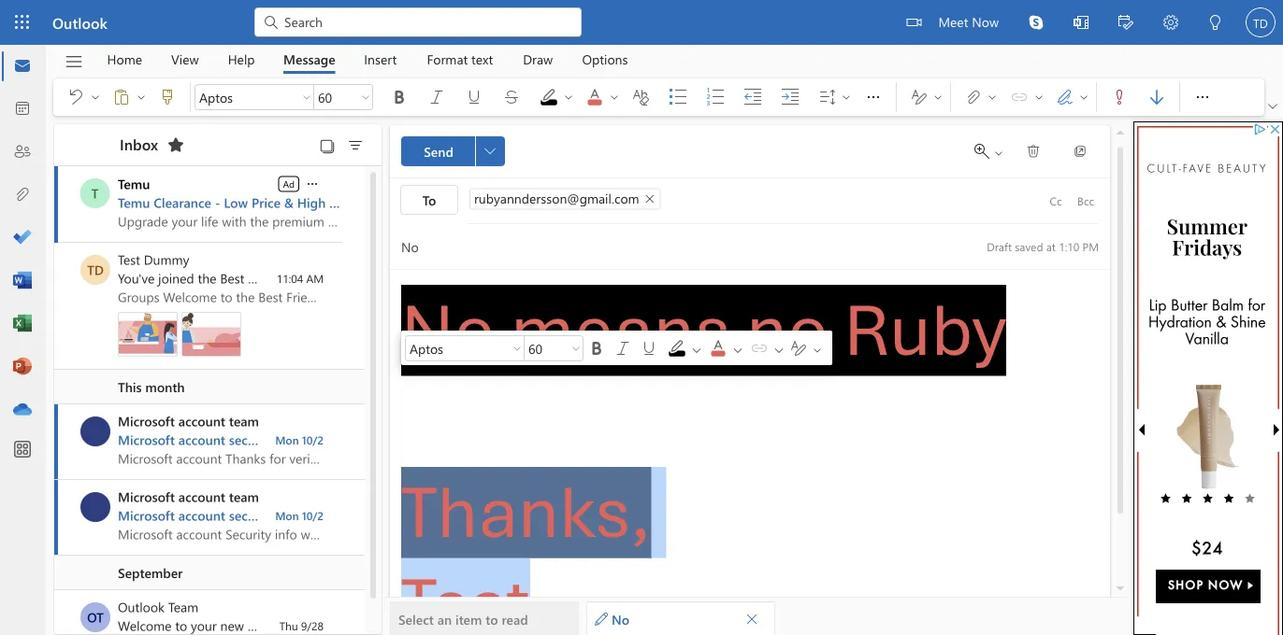 Task type: vqa. For each thing, say whether or not it's contained in the screenshot.
2nd  from the top of the page
no



Task type: describe. For each thing, give the bounding box(es) containing it.
 button left 
[[607, 82, 622, 112]]

outlook team image
[[80, 603, 110, 633]]


[[64, 52, 84, 72]]

&
[[284, 194, 294, 211]]

saved
[[1015, 239, 1043, 254]]

verification
[[306, 432, 372, 449]]

  
[[587, 339, 658, 358]]

 inside button
[[427, 88, 446, 107]]

thank
[[401, 468, 595, 559]]

dummy
[[144, 251, 189, 268]]

outlook.com
[[248, 618, 323, 635]]

your
[[191, 618, 217, 635]]

11:04
[[277, 271, 303, 286]]

was
[[306, 507, 328, 525]]

info for was
[[279, 507, 302, 525]]

bullets image
[[669, 88, 706, 107]]

item
[[455, 611, 482, 628]]

3 microsoft from the top
[[118, 489, 175, 506]]

-
[[215, 194, 220, 211]]

meet now
[[938, 13, 999, 30]]

 button left   
[[703, 336, 746, 362]]

this month
[[118, 379, 185, 396]]


[[631, 88, 650, 107]]

outlook banner
[[0, 0, 1283, 47]]

 for 
[[390, 88, 409, 107]]

microsoft account team for microsoft account security info verification
[[118, 413, 259, 430]]

4 microsoft from the top
[[118, 507, 175, 525]]

insert button
[[350, 45, 411, 74]]

 button for font size text field
[[569, 336, 584, 362]]

to inside "message list no conversations selected" list box
[[175, 618, 187, 635]]

format text button
[[413, 45, 507, 74]]

pm
[[1082, 239, 1099, 254]]

 for  popup button
[[1268, 102, 1277, 111]]

 button inside include "group"
[[1031, 82, 1046, 112]]

0 vertical spatial 
[[910, 88, 929, 107]]


[[112, 88, 131, 107]]

am
[[306, 271, 324, 286]]


[[818, 88, 837, 107]]

 button
[[1193, 0, 1238, 47]]

Font size text field
[[525, 338, 568, 360]]

text highlight color image for  dropdown button on the left of font color image
[[540, 88, 577, 107]]

1  button from the left
[[855, 79, 892, 116]]

clipboard group
[[57, 79, 186, 116]]

2 microsoft from the top
[[118, 432, 175, 449]]

 button
[[1148, 0, 1193, 47]]


[[745, 613, 758, 626]]

 button for font text field
[[299, 84, 314, 110]]

 button
[[1138, 82, 1175, 112]]

 button
[[1101, 82, 1138, 112]]

temu for temu clearance - low price & high quality
[[118, 194, 150, 211]]

mail image
[[13, 57, 32, 76]]

files image
[[13, 186, 32, 205]]

bcc button
[[1071, 186, 1101, 216]]

application containing no means no ruby
[[0, 0, 1283, 636]]

 button
[[304, 174, 321, 193]]

 button
[[55, 46, 93, 78]]

select an item to read
[[398, 611, 528, 628]]

to inside button
[[486, 611, 498, 628]]

best
[[220, 270, 244, 287]]


[[974, 144, 989, 159]]

 inside  
[[993, 148, 1004, 159]]

1 horizontal spatial 
[[640, 339, 658, 358]]


[[1147, 88, 1166, 107]]

 inside  
[[90, 92, 101, 103]]

cc button
[[1041, 186, 1071, 216]]

 button
[[340, 132, 370, 158]]

info for verification
[[279, 432, 302, 449]]

font color image
[[709, 339, 746, 358]]

 inside  
[[932, 92, 944, 103]]

format
[[427, 50, 468, 68]]

team for was
[[229, 489, 259, 506]]

quality
[[329, 194, 372, 211]]

you've joined the best friends chat group
[[118, 270, 358, 287]]

draw
[[523, 50, 553, 68]]

1 horizontal spatial 
[[613, 339, 632, 358]]

options
[[582, 50, 628, 68]]


[[595, 613, 608, 626]]

an
[[437, 611, 452, 628]]

 search field
[[254, 0, 582, 42]]

 button left font color icon
[[688, 336, 703, 362]]


[[1110, 88, 1129, 107]]

numbering image
[[706, 88, 743, 107]]

insert
[[364, 50, 397, 68]]

 button
[[1264, 97, 1281, 116]]

Search field
[[282, 12, 570, 31]]

 button
[[57, 82, 88, 112]]


[[346, 137, 365, 155]]

outlook for outlook team
[[118, 599, 165, 616]]

 button
[[739, 606, 765, 633]]

no
[[746, 285, 829, 376]]

 
[[974, 144, 1004, 159]]

text
[[471, 50, 493, 68]]

Add a subject text field
[[390, 232, 970, 262]]

meet
[[938, 13, 968, 30]]

to button
[[400, 185, 458, 215]]

 
[[964, 88, 998, 107]]

test
[[118, 251, 140, 268]]

Select a conversation checkbox
[[80, 603, 118, 633]]

 button for font size text field
[[584, 336, 610, 362]]

month
[[145, 379, 185, 396]]

mon 10/2 for was
[[275, 509, 324, 524]]

Font size text field
[[314, 86, 357, 108]]

 for  dropdown button
[[484, 146, 496, 157]]

 
[[112, 88, 147, 107]]

calendar image
[[13, 100, 32, 119]]

word image
[[13, 272, 32, 291]]

test dummy
[[118, 251, 189, 268]]

 button
[[161, 130, 191, 160]]

1 attachment thumbnail image from the left
[[118, 312, 178, 357]]


[[319, 138, 336, 155]]

thu
[[279, 619, 298, 634]]

this
[[118, 379, 142, 396]]

powerpoint image
[[13, 358, 32, 377]]

options button
[[568, 45, 642, 74]]

text highlight color image for  dropdown button on the left of font color icon
[[668, 339, 705, 358]]

microsoft account team for microsoft account security info was added
[[118, 489, 259, 506]]


[[1029, 15, 1044, 30]]

rubyanndersson@gmail.com
[[474, 189, 639, 207]]


[[166, 136, 185, 154]]

 button for font text box
[[510, 336, 525, 362]]

september
[[118, 565, 183, 582]]

left-rail-appbar navigation
[[4, 45, 41, 432]]

this month heading
[[54, 370, 365, 405]]


[[262, 13, 281, 32]]

home button
[[93, 45, 156, 74]]

11:04 am
[[277, 271, 324, 286]]


[[1074, 15, 1089, 30]]

 button for font size text field
[[636, 336, 662, 362]]

no inside message body, press alt+f10 to exit 'text field'
[[401, 285, 495, 376]]

basic text group
[[195, 79, 892, 116]]


[[1073, 144, 1088, 159]]

read
[[502, 611, 528, 628]]

temu clearance - low price & high quality
[[118, 194, 372, 211]]



Task type: locate. For each thing, give the bounding box(es) containing it.
microsoft account team image for microsoft account security info was added
[[80, 493, 110, 523]]

2  button from the left
[[1184, 79, 1221, 116]]

more apps image
[[13, 441, 32, 460]]

mon for verification
[[275, 433, 299, 448]]

 button
[[1015, 137, 1052, 166]]

temu for temu
[[118, 175, 150, 193]]

1 vertical spatial mon
[[275, 509, 299, 524]]

0 horizontal spatial 
[[484, 146, 496, 157]]

1 mon from the top
[[275, 433, 299, 448]]

temu right t
[[118, 175, 150, 193]]

0 vertical spatial 
[[390, 88, 409, 107]]

1 vertical spatial  button
[[584, 336, 610, 362]]

info left was on the left of the page
[[279, 507, 302, 525]]

0 vertical spatial 
[[465, 88, 483, 107]]

message list no conversations selected list box
[[54, 166, 382, 636]]

 inside the  
[[841, 92, 852, 103]]

0 horizontal spatial no
[[401, 285, 495, 376]]

outlook for outlook
[[52, 12, 107, 32]]

 button
[[493, 82, 530, 112]]

 up high
[[305, 177, 320, 192]]

0 vertical spatial temu
[[118, 175, 150, 193]]

2 microsoft account team image from the top
[[80, 493, 110, 523]]

test dummy image
[[80, 255, 110, 285]]

microsoft
[[118, 413, 175, 430], [118, 432, 175, 449], [118, 489, 175, 506], [118, 507, 175, 525]]

1 vertical spatial mon 10/2
[[275, 509, 324, 524]]

outlook link
[[52, 0, 107, 45]]

0 horizontal spatial text highlight color image
[[540, 88, 577, 107]]

2 select a conversation checkbox from the top
[[80, 417, 118, 447]]

 
[[1056, 88, 1089, 107]]

0 horizontal spatial to
[[175, 618, 187, 635]]

1 horizontal spatial outlook
[[118, 599, 165, 616]]

 right send button
[[484, 146, 496, 157]]

1 vertical spatial select a conversation checkbox
[[80, 417, 118, 447]]

10/2
[[302, 433, 324, 448], [302, 509, 324, 524]]

microsoft account team
[[118, 413, 259, 430], [118, 489, 259, 506]]

text highlight color image down draw button on the top left
[[540, 88, 577, 107]]

microsoft account team image for microsoft account security info verification
[[80, 417, 110, 447]]

2 microsoft account team from the top
[[118, 489, 259, 506]]

 button for font size text box
[[358, 84, 373, 110]]

tags group
[[1101, 79, 1175, 112]]

0 horizontal spatial 
[[427, 88, 446, 107]]

ad
[[283, 178, 295, 190]]

1 security from the top
[[229, 432, 275, 449]]

group
[[323, 270, 358, 287]]

1 horizontal spatial  button
[[636, 336, 662, 362]]

 right font size text field
[[613, 339, 632, 358]]

 inside  
[[136, 92, 147, 103]]

attachment thumbnail image up this month
[[118, 312, 178, 357]]

to do image
[[13, 229, 32, 248]]

2 mt from the top
[[86, 499, 105, 516]]

mon left verification
[[275, 433, 299, 448]]

bcc
[[1077, 194, 1094, 209]]


[[1163, 15, 1178, 30]]

no
[[401, 285, 495, 376], [612, 611, 629, 628]]

reading pane main content
[[382, 117, 1129, 636]]

9/28
[[301, 619, 324, 634]]

message list section
[[54, 120, 382, 636]]

 button left font color image
[[561, 82, 576, 112]]

0 vertical spatial 
[[427, 88, 446, 107]]

1 microsoft account team from the top
[[118, 413, 259, 430]]

welcome
[[118, 618, 172, 635]]

team up microsoft account security info verification in the left of the page
[[229, 413, 259, 430]]

1 horizontal spatial  button
[[1184, 79, 1221, 116]]

home
[[107, 50, 142, 68]]

security
[[229, 432, 275, 449], [229, 507, 275, 525]]

outlook up "welcome"
[[118, 599, 165, 616]]

1 vertical spatial mt
[[86, 499, 105, 516]]

0 vertical spatial microsoft account team image
[[80, 417, 110, 447]]

2 temu from the top
[[118, 194, 150, 211]]

1 vertical spatial outlook
[[118, 599, 165, 616]]

excel image
[[13, 315, 32, 334]]

s,
[[595, 468, 651, 559]]

onedrive image
[[13, 401, 32, 420]]

decrease indent image
[[743, 88, 781, 107]]

 inside popup button
[[305, 177, 320, 192]]

 button
[[134, 82, 149, 112], [561, 82, 576, 112], [607, 82, 622, 112], [688, 336, 703, 362], [703, 336, 746, 362]]

 button down message button
[[299, 84, 314, 110]]

inbox heading
[[95, 124, 191, 166]]

0 horizontal spatial  button
[[418, 82, 455, 112]]

include group
[[955, 79, 1092, 116]]

text highlight color image
[[540, 88, 577, 107], [668, 339, 705, 358]]

to left the 'read'
[[486, 611, 498, 628]]

2 horizontal spatial 
[[1193, 88, 1212, 107]]

0 horizontal spatial  button
[[455, 82, 493, 112]]

10/2 for was
[[302, 509, 324, 524]]

tab list containing home
[[93, 45, 643, 74]]

0 vertical spatial  button
[[381, 82, 418, 112]]

mon 10/2
[[275, 433, 324, 448], [275, 509, 324, 524]]

 
[[66, 88, 101, 107]]

 button right 
[[134, 82, 149, 112]]

message button
[[269, 45, 349, 74]]

mt for microsoft account security info verification
[[86, 423, 105, 440]]

 button right font size text field
[[610, 336, 636, 362]]

tab list
[[93, 45, 643, 74]]

 button down format
[[418, 82, 455, 112]]

text highlight color image inside basic text group
[[540, 88, 577, 107]]

temu image
[[80, 179, 110, 209]]

at
[[1046, 239, 1056, 254]]

 button for font size text box
[[381, 82, 418, 112]]

send
[[424, 143, 453, 160]]

text highlight color image left font color icon
[[668, 339, 705, 358]]

0 vertical spatial select a conversation checkbox
[[80, 255, 118, 285]]

 
[[818, 88, 852, 107]]

 button inside clipboard group
[[88, 82, 103, 112]]


[[910, 88, 929, 107], [789, 339, 808, 358]]

1 vertical spatial team
[[229, 489, 259, 506]]

0 vertical spatial mt
[[86, 423, 105, 440]]

attachment thumbnail image
[[118, 312, 178, 357], [181, 312, 241, 357]]

 button
[[314, 132, 340, 158]]

Message body, press Alt+F10 to exit text field
[[401, 285, 1099, 636]]

0 horizontal spatial 
[[305, 177, 320, 192]]

1 horizontal spatial 
[[587, 339, 606, 358]]

means
[[510, 285, 731, 376]]

10/2 for verification
[[302, 433, 324, 448]]

1 vertical spatial  button
[[610, 336, 636, 362]]

microsoft account team image
[[80, 417, 110, 447], [80, 493, 110, 523]]

2 attachment thumbnail image from the left
[[181, 312, 241, 357]]

 for 2nd  dropdown button from the right
[[864, 88, 883, 107]]

1 vertical spatial 10/2
[[302, 509, 324, 524]]

0 horizontal spatial 
[[465, 88, 483, 107]]

mon 10/2 left added
[[275, 509, 324, 524]]

 for   
[[587, 339, 606, 358]]

2 security from the top
[[229, 507, 275, 525]]

 for first  dropdown button from the right
[[1193, 88, 1212, 107]]

mon 10/2 for verification
[[275, 433, 324, 448]]

attachment thumbnail image up this month heading
[[181, 312, 241, 357]]

  
[[772, 339, 823, 358]]

select
[[398, 611, 434, 628]]

draft saved at 1:10 pm
[[987, 239, 1099, 254]]

1 vertical spatial 
[[587, 339, 606, 358]]

high
[[297, 194, 326, 211]]

0 vertical spatial team
[[229, 413, 259, 430]]

 button
[[1014, 0, 1059, 45]]

select a conversation checkbox containing td
[[80, 255, 118, 285]]

 inside  
[[1078, 92, 1089, 103]]


[[390, 88, 409, 107], [587, 339, 606, 358]]

 no
[[595, 611, 629, 628]]

 for  popup button
[[305, 177, 320, 192]]

 button
[[1103, 0, 1148, 47]]

0 vertical spatial text highlight color image
[[540, 88, 577, 107]]

1 10/2 from the top
[[302, 433, 324, 448]]

 button for font size text box
[[455, 82, 493, 112]]

 button right 
[[1184, 79, 1221, 116]]

1 info from the top
[[279, 432, 302, 449]]

 button right font size text field
[[584, 336, 610, 362]]


[[864, 88, 883, 107], [1193, 88, 1212, 107], [305, 177, 320, 192]]

outlook inside outlook banner
[[52, 12, 107, 32]]

 down format
[[427, 88, 446, 107]]

 button inside basic text group
[[455, 82, 493, 112]]


[[427, 88, 446, 107], [613, 339, 632, 358]]

1 horizontal spatial 
[[910, 88, 929, 107]]

 inside basic text group
[[390, 88, 409, 107]]

0 vertical spatial outlook
[[52, 12, 107, 32]]

view
[[171, 50, 199, 68]]

security for was
[[229, 507, 275, 525]]

thu 9/28
[[279, 619, 324, 634]]

info left verification
[[279, 432, 302, 449]]

team
[[168, 599, 198, 616]]

1 vertical spatial microsoft account team image
[[80, 493, 110, 523]]

inbox
[[120, 134, 158, 154]]

clearance
[[154, 194, 211, 211]]

3 select a conversation checkbox from the top
[[80, 493, 118, 523]]

 button inside clipboard group
[[134, 82, 149, 112]]

increase indent image
[[781, 88, 818, 107]]

1 horizontal spatial text highlight color image
[[668, 339, 705, 358]]

 button
[[1061, 137, 1099, 166]]

 inside popup button
[[1268, 102, 1277, 111]]

send button
[[401, 137, 476, 166]]

select a conversation checkbox for you've joined the best friends chat group
[[80, 255, 118, 285]]

 left 
[[910, 88, 929, 107]]

 right font color icon
[[789, 339, 808, 358]]

team for verification
[[229, 413, 259, 430]]

1:10
[[1059, 239, 1079, 254]]

help
[[228, 50, 255, 68]]

10/2 up was on the left of the page
[[302, 433, 324, 448]]

1 horizontal spatial to
[[486, 611, 498, 628]]

1 team from the top
[[229, 413, 259, 430]]

2 team from the top
[[229, 489, 259, 506]]

ruby
[[844, 285, 1006, 376]]

view button
[[157, 45, 213, 74]]

 button right font size text box
[[358, 84, 373, 110]]

1 vertical spatial  button
[[636, 336, 662, 362]]


[[158, 88, 177, 107]]

mt
[[86, 423, 105, 440], [86, 499, 105, 516]]

1 vertical spatial 
[[640, 339, 658, 358]]

Font text field
[[195, 86, 298, 108]]

0 horizontal spatial attachment thumbnail image
[[118, 312, 178, 357]]

new
[[220, 618, 244, 635]]

format text
[[427, 50, 493, 68]]


[[465, 88, 483, 107], [640, 339, 658, 358]]

1 mt from the top
[[86, 423, 105, 440]]

select a conversation checkbox for microsoft account security info verification
[[80, 417, 118, 447]]

1 select a conversation checkbox from the top
[[80, 255, 118, 285]]

2 10/2 from the top
[[302, 509, 324, 524]]

2 mon from the top
[[275, 509, 299, 524]]

 button down insert button
[[381, 82, 418, 112]]

 left the 
[[465, 88, 483, 107]]

security left was on the left of the page
[[229, 507, 275, 525]]

people image
[[13, 143, 32, 162]]

 button
[[381, 82, 418, 112], [584, 336, 610, 362]]

0 vertical spatial mon
[[275, 433, 299, 448]]

0 vertical spatial security
[[229, 432, 275, 449]]

1 horizontal spatial 
[[864, 88, 883, 107]]

1 horizontal spatial attachment thumbnail image
[[181, 312, 241, 357]]

 button right font text box
[[510, 336, 525, 362]]

 down insert button
[[390, 88, 409, 107]]

0 vertical spatial mon 10/2
[[275, 433, 324, 448]]

 inside basic text group
[[864, 88, 883, 107]]

mon
[[275, 433, 299, 448], [275, 509, 299, 524]]

0 vertical spatial microsoft account team
[[118, 413, 259, 430]]

 inside  
[[987, 92, 998, 103]]

 left font color icon
[[640, 339, 658, 358]]

1 vertical spatial microsoft account team
[[118, 489, 259, 506]]

1 vertical spatial security
[[229, 507, 275, 525]]


[[90, 92, 101, 103], [136, 92, 147, 103], [301, 92, 312, 103], [360, 92, 371, 103], [563, 92, 574, 103], [609, 92, 620, 103], [841, 92, 852, 103], [932, 92, 944, 103], [987, 92, 998, 103], [1033, 92, 1045, 103], [1078, 92, 1089, 103], [993, 148, 1004, 159], [512, 343, 523, 354], [570, 343, 582, 354], [690, 344, 703, 357], [731, 344, 744, 357], [772, 344, 786, 357], [812, 345, 823, 356]]


[[502, 88, 521, 107]]

 button
[[475, 137, 505, 166]]

 right 
[[1193, 88, 1212, 107]]

1 microsoft account team image from the top
[[80, 417, 110, 447]]

1 vertical spatial temu
[[118, 194, 150, 211]]

10/2 left added
[[302, 509, 324, 524]]

 button
[[149, 82, 186, 112]]

1 vertical spatial 
[[484, 146, 496, 157]]

navigation pane region
[[53, 117, 253, 636]]

0 vertical spatial  button
[[418, 82, 455, 112]]

to down team
[[175, 618, 187, 635]]

 button for  button associated with font size text field
[[610, 336, 636, 362]]

0 horizontal spatial 
[[789, 339, 808, 358]]

0 horizontal spatial  button
[[381, 82, 418, 112]]

1 horizontal spatial  button
[[610, 336, 636, 362]]

0 horizontal spatial outlook
[[52, 12, 107, 32]]

0 horizontal spatial 
[[390, 88, 409, 107]]

microsoft account team up microsoft account security info was added
[[118, 489, 259, 506]]

mon left was on the left of the page
[[275, 509, 299, 524]]

application
[[0, 0, 1283, 636]]

1 vertical spatial info
[[279, 507, 302, 525]]

0 vertical spatial info
[[279, 432, 302, 449]]

 inside dropdown button
[[484, 146, 496, 157]]

1 vertical spatial no
[[612, 611, 629, 628]]

 right the  
[[864, 88, 883, 107]]

no means no ruby
[[401, 285, 1006, 376]]

 button for  button in basic text group
[[418, 82, 455, 112]]

2 mon 10/2 from the top
[[275, 509, 324, 524]]

1 horizontal spatial  button
[[584, 336, 610, 362]]

 down td image
[[1268, 102, 1277, 111]]

help button
[[214, 45, 269, 74]]

mon 10/2 up was on the left of the page
[[275, 433, 324, 448]]

mt for microsoft account security info was added
[[86, 499, 105, 516]]

ot
[[87, 609, 104, 627]]

low
[[224, 194, 248, 211]]

td image
[[1246, 7, 1276, 37]]

microsoft account team down this month heading
[[118, 413, 259, 430]]

1 vertical spatial text highlight color image
[[668, 339, 705, 358]]

select a conversation checkbox for microsoft account security info was added
[[80, 493, 118, 523]]

 button
[[530, 79, 577, 116], [576, 79, 623, 116], [1001, 79, 1046, 116], [88, 82, 103, 112], [1031, 82, 1046, 112], [662, 336, 705, 362], [729, 336, 744, 362], [744, 336, 786, 362], [771, 336, 786, 362]]

 right font size text field
[[587, 339, 606, 358]]

1 vertical spatial 
[[613, 339, 632, 358]]

0 vertical spatial  button
[[455, 82, 493, 112]]

 button right font size text field
[[569, 336, 584, 362]]

0 vertical spatial no
[[401, 285, 495, 376]]

joined
[[158, 270, 194, 287]]

2 vertical spatial select a conversation checkbox
[[80, 493, 118, 523]]

security down this month heading
[[229, 432, 275, 449]]

2 info from the top
[[279, 507, 302, 525]]

Select a conversation checkbox
[[80, 255, 118, 285], [80, 417, 118, 447], [80, 493, 118, 523]]

Font text field
[[406, 338, 509, 360]]

 inside button
[[465, 88, 483, 107]]

you've
[[118, 270, 155, 287]]

0 vertical spatial 
[[1268, 102, 1277, 111]]

september heading
[[54, 556, 365, 591]]

 button right the  
[[855, 79, 892, 116]]

1 horizontal spatial 
[[1268, 102, 1277, 111]]

security for verification
[[229, 432, 275, 449]]

 button left font color icon
[[636, 336, 662, 362]]

1 temu from the top
[[118, 175, 150, 193]]

temu right temu icon
[[118, 194, 150, 211]]

t
[[91, 185, 99, 202]]

team up microsoft account security info was added
[[229, 489, 259, 506]]

To text field
[[468, 188, 1041, 214]]

 button left the 
[[455, 82, 493, 112]]

1 horizontal spatial no
[[612, 611, 629, 628]]

 button
[[855, 79, 892, 116], [1184, 79, 1221, 116]]

now
[[972, 13, 999, 30]]


[[66, 88, 85, 107]]

the
[[198, 270, 216, 287]]

outlook up  button
[[52, 12, 107, 32]]

account
[[178, 413, 225, 430], [178, 432, 225, 449], [178, 489, 225, 506], [178, 507, 225, 525], [326, 618, 372, 635]]

0 horizontal spatial  button
[[855, 79, 892, 116]]

font color image
[[585, 88, 623, 107]]

0 vertical spatial 10/2
[[302, 433, 324, 448]]


[[964, 88, 983, 107]]

1 microsoft from the top
[[118, 413, 175, 430]]

 button
[[418, 82, 455, 112], [610, 336, 636, 362]]

outlook inside "message list no conversations selected" list box
[[118, 599, 165, 616]]

1 vertical spatial 
[[789, 339, 808, 358]]

mon for was
[[275, 509, 299, 524]]

1 mon 10/2 from the top
[[275, 433, 324, 448]]



